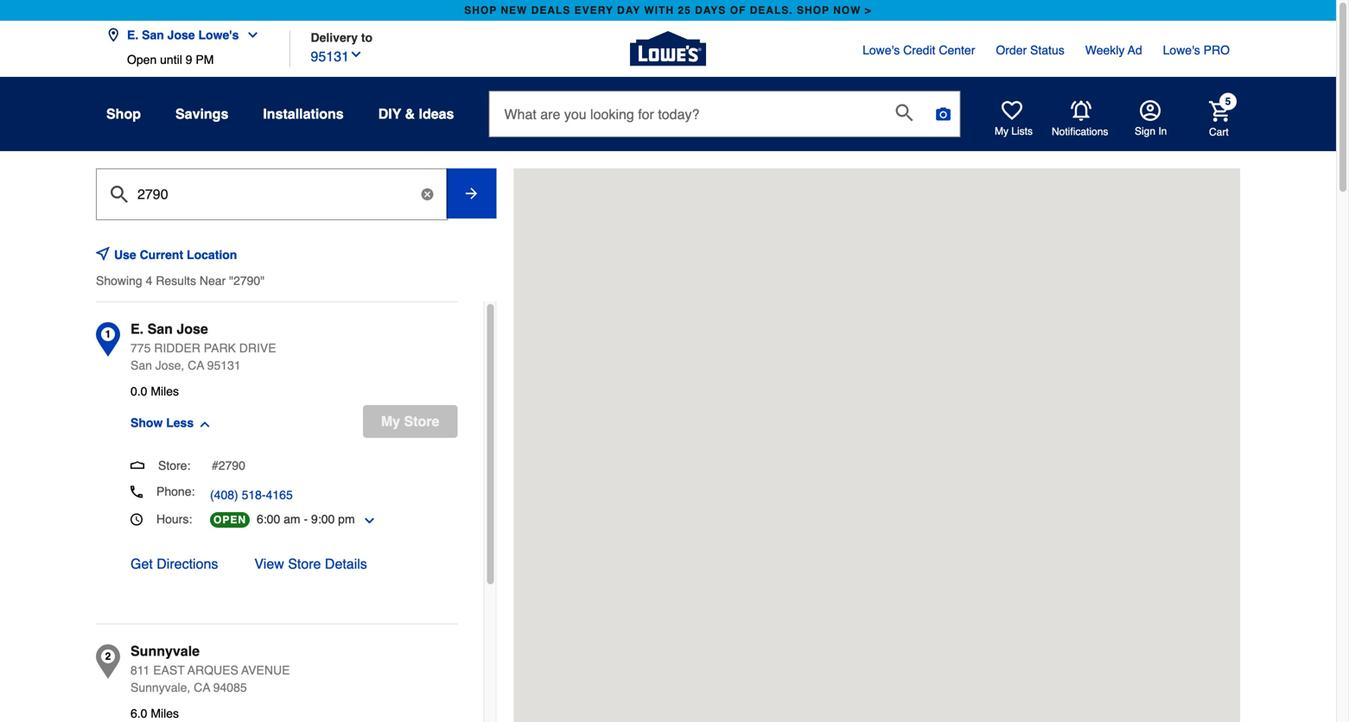 Task type: vqa. For each thing, say whether or not it's contained in the screenshot.
"1-"
no



Task type: describe. For each thing, give the bounding box(es) containing it.
lowe's home improvement notification center image
[[1071, 101, 1092, 121]]

open until 9 pm
[[127, 53, 214, 67]]

get directions link
[[131, 554, 218, 575]]

weekly ad
[[1086, 43, 1143, 57]]

"2790"
[[229, 274, 265, 288]]

san for e. san jose lowe's
[[142, 28, 164, 42]]

(408) 518-4165
[[210, 488, 293, 502]]

shop new deals every day with 25 days of deals. shop now >
[[464, 4, 872, 16]]

lowe's home improvement account image
[[1140, 100, 1161, 121]]

until
[[160, 53, 182, 67]]

store:
[[158, 459, 191, 473]]

1 shop from the left
[[464, 4, 497, 16]]

e. for e. san jose lowe's
[[127, 28, 139, 42]]

day
[[617, 4, 641, 16]]

95131 button
[[311, 45, 363, 67]]

details
[[325, 556, 367, 572]]

am
[[284, 513, 301, 527]]

now
[[834, 4, 861, 16]]

order status
[[996, 43, 1065, 57]]

ad
[[1128, 43, 1143, 57]]

view store details link
[[254, 554, 367, 575]]

e. for e. san jose 775 ridder park drive san jose, ca 95131
[[131, 321, 144, 337]]

shop button
[[106, 99, 141, 130]]

>
[[865, 4, 872, 16]]

deals
[[531, 4, 571, 16]]

pro
[[1204, 43, 1230, 57]]

days
[[695, 4, 727, 16]]

diy & ideas
[[378, 106, 454, 122]]

sunnyvale
[[131, 644, 200, 660]]

#2790
[[212, 459, 245, 473]]

directions
[[157, 556, 218, 572]]

jose for e. san jose 775 ridder park drive san jose, ca 95131
[[177, 321, 208, 337]]

6.0 miles
[[131, 707, 179, 721]]

lowe's inside e. san jose lowe's button
[[198, 28, 239, 42]]

use current location button
[[114, 236, 265, 274]]

delivery to
[[311, 31, 373, 45]]

my for my store
[[381, 414, 400, 430]]

arques
[[188, 664, 238, 678]]

pm
[[196, 53, 214, 67]]

ca inside e. san jose 775 ridder park drive san jose, ca 95131
[[188, 359, 204, 373]]

hours
[[156, 513, 189, 527]]

east
[[153, 664, 185, 678]]

weekly
[[1086, 43, 1125, 57]]

lowe's pro link
[[1163, 41, 1230, 59]]

less
[[166, 416, 194, 430]]

lowe's home improvement lists image
[[1002, 100, 1023, 121]]

Search Query text field
[[490, 92, 882, 137]]

9
[[186, 53, 192, 67]]

sunnyvale 811 east arques avenue sunnyvale, ca 94085
[[131, 644, 290, 695]]

center
[[939, 43, 976, 57]]

-
[[304, 513, 308, 527]]

9:00
[[311, 513, 335, 527]]

installations button
[[263, 99, 344, 130]]

4165
[[266, 488, 293, 502]]

(408) 518-4165 link
[[210, 487, 293, 504]]

view store details
[[254, 556, 367, 572]]

san for e. san jose 775 ridder park drive san jose, ca 95131
[[147, 321, 173, 337]]

installations
[[263, 106, 344, 122]]

2 vertical spatial san
[[131, 359, 152, 373]]

store for view
[[288, 556, 321, 572]]

0.0
[[131, 385, 147, 399]]

94085
[[213, 681, 247, 695]]

e. san jose lowe's
[[127, 28, 239, 42]]

view
[[254, 556, 284, 572]]

lists
[[1012, 125, 1033, 137]]

ideas
[[419, 106, 454, 122]]

location image
[[106, 28, 120, 42]]

(408)
[[210, 488, 238, 502]]

518-
[[242, 488, 266, 502]]

gps image
[[96, 247, 110, 260]]

showing
[[96, 274, 142, 288]]

lowe's credit center link
[[863, 41, 976, 59]]

status
[[1031, 43, 1065, 57]]

deals.
[[750, 4, 793, 16]]

6.0
[[131, 707, 147, 721]]

1
[[105, 329, 111, 341]]

search image
[[896, 104, 913, 121]]

cart
[[1210, 126, 1229, 138]]

miles for sunnyvale
[[151, 707, 179, 721]]

diy & ideas button
[[378, 99, 454, 130]]

open for open
[[214, 514, 246, 527]]

my lists
[[995, 125, 1033, 137]]

2 shop from the left
[[797, 4, 830, 16]]

order status link
[[996, 41, 1065, 59]]



Task type: locate. For each thing, give the bounding box(es) containing it.
None search field
[[489, 91, 961, 153]]

my
[[995, 125, 1009, 137], [381, 414, 400, 430]]

avenue
[[241, 664, 290, 678]]

my lists link
[[995, 100, 1033, 138]]

2
[[105, 651, 111, 663]]

95131 inside e. san jose 775 ridder park drive san jose, ca 95131
[[207, 359, 241, 373]]

phone:
[[156, 485, 195, 499]]

0 vertical spatial open
[[127, 53, 157, 67]]

:
[[189, 513, 192, 527]]

current
[[140, 248, 183, 262]]

e. inside e. san jose 775 ridder park drive san jose, ca 95131
[[131, 321, 144, 337]]

order
[[996, 43, 1027, 57]]

0 horizontal spatial 95131
[[207, 359, 241, 373]]

e. san jose link
[[131, 319, 208, 340]]

san inside button
[[142, 28, 164, 42]]

6:00 am - 9:00 pm
[[257, 513, 355, 527]]

shop new deals every day with 25 days of deals. shop now > link
[[461, 0, 876, 21]]

park
[[204, 342, 236, 355]]

sign in
[[1135, 125, 1167, 137]]

811
[[131, 664, 150, 678]]

sunnyvale link
[[131, 642, 200, 662]]

0 horizontal spatial shop
[[464, 4, 497, 16]]

showing                                      4                                     results near "2790"
[[96, 274, 265, 288]]

2 horizontal spatial lowe's
[[1163, 43, 1201, 57]]

ca inside sunnyvale 811 east arques avenue sunnyvale, ca 94085
[[194, 681, 210, 695]]

0 vertical spatial store
[[404, 414, 440, 430]]

25
[[678, 4, 691, 16]]

0 horizontal spatial lowe's
[[198, 28, 239, 42]]

e. up '775'
[[131, 321, 144, 337]]

2 miles from the top
[[151, 707, 179, 721]]

ca down arques
[[194, 681, 210, 695]]

delivery
[[311, 31, 358, 45]]

0 vertical spatial miles
[[151, 385, 179, 399]]

get
[[131, 556, 153, 572]]

san
[[142, 28, 164, 42], [147, 321, 173, 337], [131, 359, 152, 373]]

1 vertical spatial miles
[[151, 707, 179, 721]]

lowe's for lowe's pro
[[1163, 43, 1201, 57]]

e. right location image at the left top of the page
[[127, 28, 139, 42]]

every
[[575, 4, 614, 16]]

&
[[405, 106, 415, 122]]

1 horizontal spatial 95131
[[311, 48, 349, 64]]

jose inside button
[[167, 28, 195, 42]]

sign
[[1135, 125, 1156, 137]]

savings button
[[175, 99, 229, 130]]

my store
[[381, 414, 440, 430]]

in
[[1159, 125, 1167, 137]]

lowe's home improvement logo image
[[630, 11, 706, 87]]

san down '775'
[[131, 359, 152, 373]]

shop
[[464, 4, 497, 16], [797, 4, 830, 16]]

store
[[404, 414, 440, 430], [288, 556, 321, 572]]

chevron down image
[[349, 48, 363, 61]]

0.0 miles
[[131, 385, 179, 399]]

sign in button
[[1135, 100, 1167, 138]]

1 horizontal spatial lowe's
[[863, 43, 900, 57]]

of
[[730, 4, 746, 16]]

san up open until 9 pm
[[142, 28, 164, 42]]

open down (408)
[[214, 514, 246, 527]]

shop left the now
[[797, 4, 830, 16]]

camera image
[[935, 105, 952, 123]]

arrow right image
[[463, 185, 480, 202]]

history image
[[131, 514, 143, 526]]

1 miles from the top
[[151, 385, 179, 399]]

diy
[[378, 106, 401, 122]]

ca
[[188, 359, 204, 373], [194, 681, 210, 695]]

1 vertical spatial ca
[[194, 681, 210, 695]]

1 vertical spatial e.
[[131, 321, 144, 337]]

weekly ad link
[[1086, 41, 1143, 59]]

1 vertical spatial jose
[[177, 321, 208, 337]]

e.
[[127, 28, 139, 42], [131, 321, 144, 337]]

1 horizontal spatial open
[[214, 514, 246, 527]]

Zip Code, City, State or Store # text field
[[103, 177, 440, 203]]

1 horizontal spatial my
[[995, 125, 1009, 137]]

lowe's left credit
[[863, 43, 900, 57]]

shop
[[106, 106, 141, 122]]

1 horizontal spatial shop
[[797, 4, 830, 16]]

shop left new
[[464, 4, 497, 16]]

95131 down the park
[[207, 359, 241, 373]]

0 vertical spatial jose
[[167, 28, 195, 42]]

e. san jose 775 ridder park drive san jose, ca 95131
[[131, 321, 276, 373]]

jose,
[[155, 359, 184, 373]]

miles
[[151, 385, 179, 399], [151, 707, 179, 721]]

0 horizontal spatial store
[[288, 556, 321, 572]]

savings
[[175, 106, 229, 122]]

show
[[131, 416, 163, 430]]

store for my
[[404, 414, 440, 430]]

6:00
[[257, 513, 280, 527]]

1 vertical spatial open
[[214, 514, 246, 527]]

jose inside e. san jose 775 ridder park drive san jose, ca 95131
[[177, 321, 208, 337]]

0 vertical spatial san
[[142, 28, 164, 42]]

0 vertical spatial e.
[[127, 28, 139, 42]]

notifications
[[1052, 126, 1109, 138]]

0 vertical spatial my
[[995, 125, 1009, 137]]

lowe's pro
[[1163, 43, 1230, 57]]

my inside button
[[381, 414, 400, 430]]

pm
[[338, 513, 355, 527]]

95131 inside 95131 button
[[311, 48, 349, 64]]

store inside button
[[404, 414, 440, 430]]

95131
[[311, 48, 349, 64], [207, 359, 241, 373]]

pagoda image
[[131, 459, 144, 472]]

jose for e. san jose lowe's
[[167, 28, 195, 42]]

jose up 9
[[167, 28, 195, 42]]

0 vertical spatial ca
[[188, 359, 204, 373]]

results
[[156, 274, 196, 288]]

1 vertical spatial 95131
[[207, 359, 241, 373]]

credit
[[904, 43, 936, 57]]

san up ridder
[[147, 321, 173, 337]]

jose
[[167, 28, 195, 42], [177, 321, 208, 337]]

location
[[187, 248, 237, 262]]

lowe's home improvement cart image
[[1210, 101, 1230, 122]]

open for open until 9 pm
[[127, 53, 157, 67]]

4
[[146, 274, 152, 288]]

lowe's credit center
[[863, 43, 976, 57]]

open left until
[[127, 53, 157, 67]]

lowe's up pm
[[198, 28, 239, 42]]

my store button
[[363, 405, 458, 438]]

lowe's inside lowe's credit center link
[[863, 43, 900, 57]]

ca down ridder
[[188, 359, 204, 373]]

0 horizontal spatial my
[[381, 414, 400, 430]]

chevron down image
[[239, 28, 260, 42]]

0 horizontal spatial open
[[127, 53, 157, 67]]

1 vertical spatial san
[[147, 321, 173, 337]]

with
[[644, 4, 674, 16]]

new
[[501, 4, 528, 16]]

1 vertical spatial store
[[288, 556, 321, 572]]

lowe's inside lowe's pro link
[[1163, 43, 1201, 57]]

miles right 6.0
[[151, 707, 179, 721]]

1 vertical spatial my
[[381, 414, 400, 430]]

miles right 0.0
[[151, 385, 179, 399]]

use current location
[[114, 248, 237, 262]]

to
[[361, 31, 373, 45]]

lowe's for lowe's credit center
[[863, 43, 900, 57]]

jose up ridder
[[177, 321, 208, 337]]

lowe's left pro
[[1163, 43, 1201, 57]]

get directions
[[131, 556, 218, 572]]

lowe's
[[198, 28, 239, 42], [863, 43, 900, 57], [1163, 43, 1201, 57]]

drive
[[239, 342, 276, 355]]

95131 down delivery in the top of the page
[[311, 48, 349, 64]]

use
[[114, 248, 136, 262]]

my for my lists
[[995, 125, 1009, 137]]

e. inside button
[[127, 28, 139, 42]]

775
[[131, 342, 151, 355]]

near
[[200, 274, 226, 288]]

miles for e. san jose
[[151, 385, 179, 399]]

hours :
[[156, 513, 192, 527]]

sunnyvale,
[[131, 681, 190, 695]]

0 vertical spatial 95131
[[311, 48, 349, 64]]

1 horizontal spatial store
[[404, 414, 440, 430]]

phone image
[[131, 486, 143, 498]]



